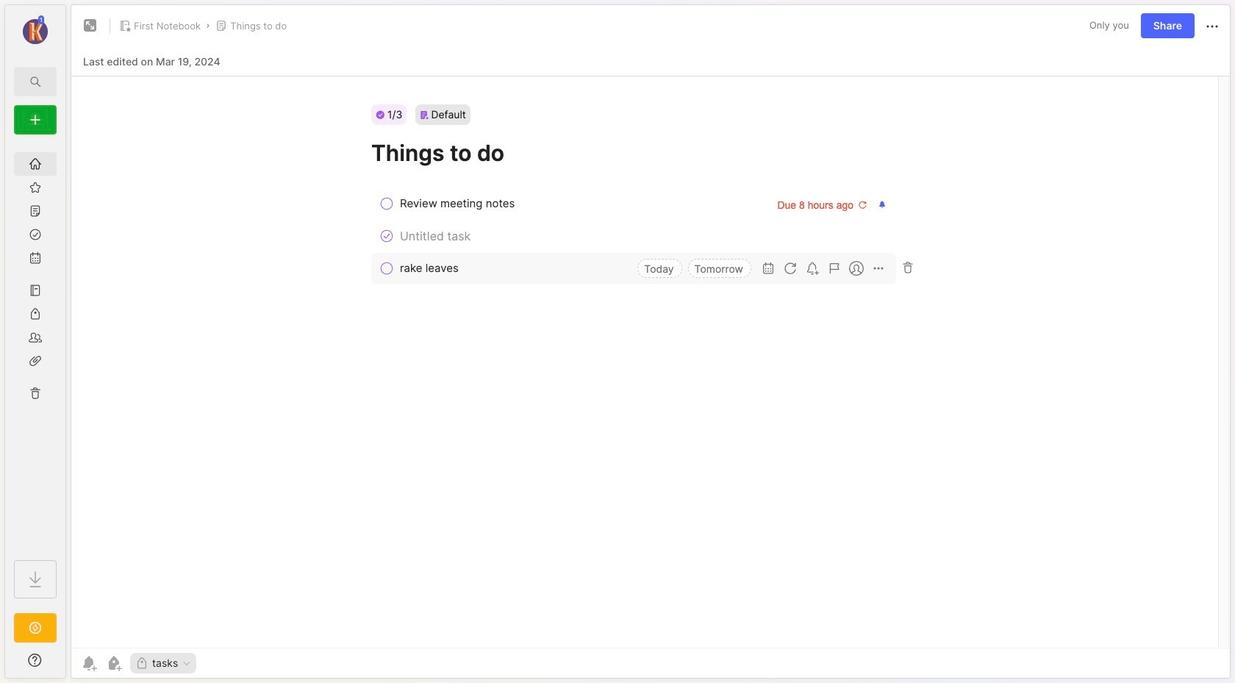 Task type: vqa. For each thing, say whether or not it's contained in the screenshot.
date created
no



Task type: locate. For each thing, give the bounding box(es) containing it.
upgrade image
[[26, 619, 44, 637]]

tree inside the "main" element
[[5, 143, 65, 547]]

add tag image
[[105, 655, 123, 672]]

tasks Tag actions field
[[178, 658, 192, 669]]

more actions image
[[1204, 18, 1222, 35]]

Account field
[[5, 14, 65, 46]]

home image
[[28, 157, 43, 171]]

tree
[[5, 143, 65, 547]]

click to expand image
[[64, 656, 75, 674]]



Task type: describe. For each thing, give the bounding box(es) containing it.
note window element
[[71, 4, 1232, 683]]

add a reminder image
[[80, 655, 98, 672]]

More actions field
[[1204, 16, 1222, 35]]

Note Editor text field
[[71, 76, 1231, 648]]

WHAT'S NEW field
[[5, 649, 65, 672]]

main element
[[0, 0, 71, 683]]

expand note image
[[82, 17, 99, 35]]

edit search image
[[26, 73, 44, 90]]



